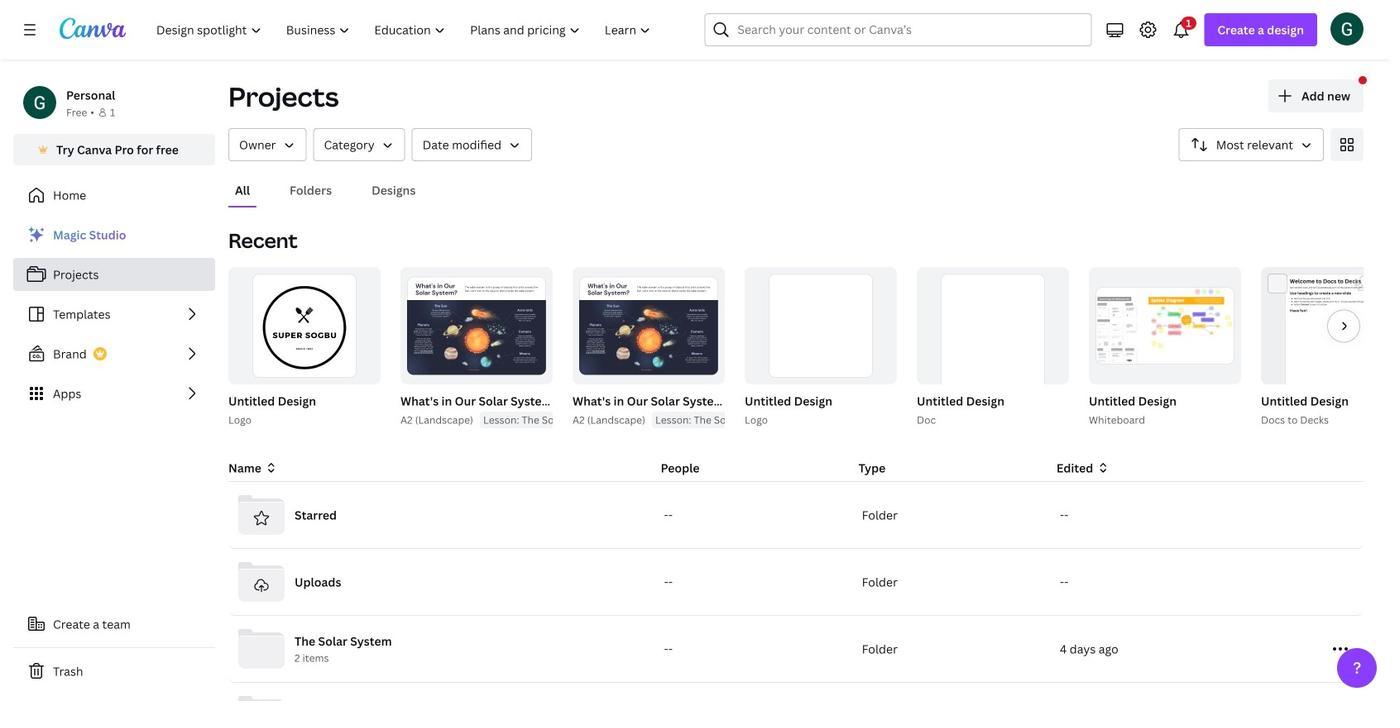 Task type: vqa. For each thing, say whether or not it's contained in the screenshot.
Newsletters link
no



Task type: describe. For each thing, give the bounding box(es) containing it.
7 group from the left
[[741, 267, 897, 429]]

greg robinson image
[[1331, 12, 1364, 45]]

14 group from the left
[[1261, 267, 1390, 421]]

13 group from the left
[[1258, 267, 1390, 429]]

4 group from the left
[[401, 267, 553, 385]]

Date modified button
[[412, 128, 532, 161]]

Owner button
[[228, 128, 307, 161]]

2 group from the left
[[228, 267, 381, 385]]

Sort by button
[[1179, 128, 1324, 161]]

Category button
[[313, 128, 405, 161]]

12 group from the left
[[1089, 267, 1241, 385]]

6 group from the left
[[573, 267, 725, 385]]

1 group from the left
[[225, 267, 381, 429]]



Task type: locate. For each thing, give the bounding box(es) containing it.
list
[[13, 218, 215, 410]]

10 group from the left
[[917, 267, 1069, 421]]

5 group from the left
[[569, 267, 783, 429]]

11 group from the left
[[1086, 267, 1241, 429]]

8 group from the left
[[745, 267, 897, 385]]

3 group from the left
[[397, 267, 611, 429]]

top level navigation element
[[146, 13, 665, 46]]

9 group from the left
[[914, 267, 1069, 429]]

None search field
[[705, 13, 1092, 46]]

Search search field
[[738, 14, 1059, 46]]

group
[[225, 267, 381, 429], [228, 267, 381, 385], [397, 267, 611, 429], [401, 267, 553, 385], [569, 267, 783, 429], [573, 267, 725, 385], [741, 267, 897, 429], [745, 267, 897, 385], [914, 267, 1069, 429], [917, 267, 1069, 421], [1086, 267, 1241, 429], [1089, 267, 1241, 385], [1258, 267, 1390, 429], [1261, 267, 1390, 421]]



